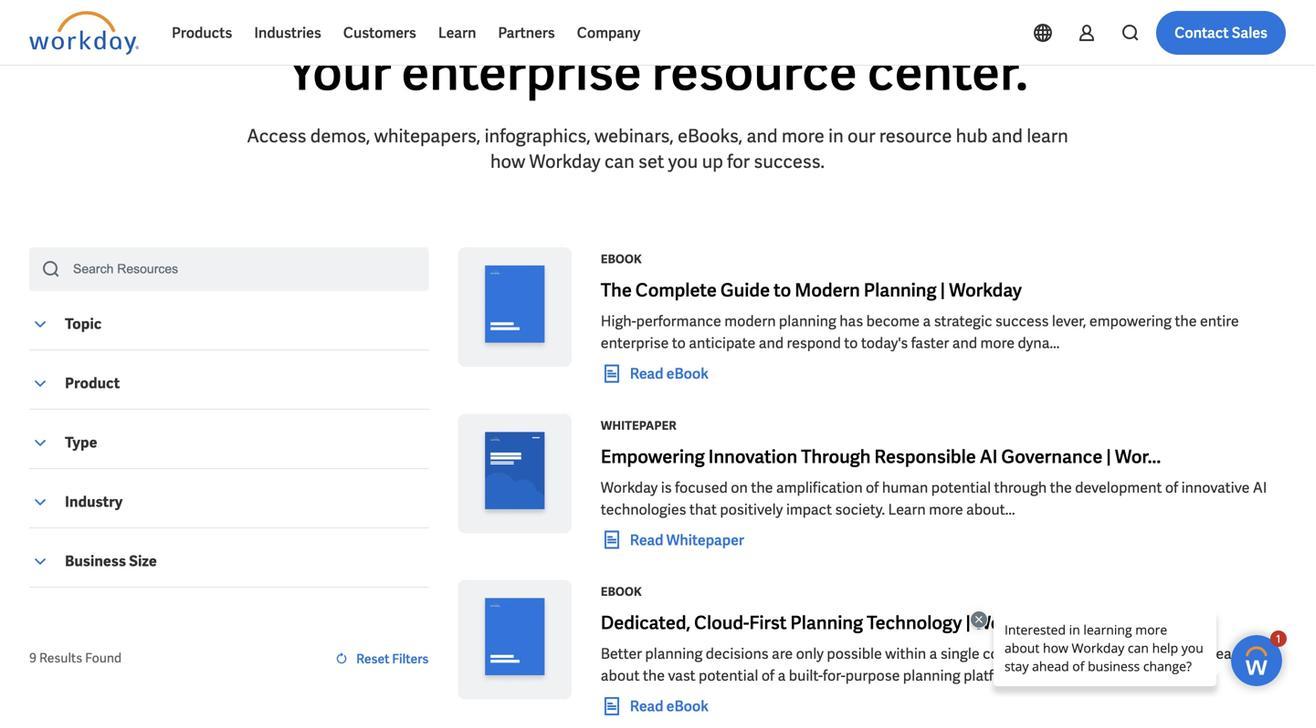 Task type: vqa. For each thing, say whether or not it's contained in the screenshot.


Task type: locate. For each thing, give the bounding box(es) containing it.
company button
[[566, 11, 652, 55]]

learn inside better planning decisions are only possible within a single connected planning environment. learn about the vast potential of a built-for-purpose planning platfo...
[[1208, 645, 1246, 664]]

whitepaper
[[601, 418, 677, 434], [667, 531, 744, 550]]

the down the governance
[[1050, 479, 1072, 498]]

and
[[747, 124, 778, 148], [992, 124, 1023, 148], [759, 334, 784, 353], [953, 334, 977, 353]]

0 horizontal spatial resource
[[652, 39, 857, 106]]

ai
[[980, 445, 998, 469], [1253, 479, 1267, 498]]

a
[[923, 312, 931, 331], [930, 645, 938, 664], [778, 667, 786, 686]]

0 vertical spatial a
[[923, 312, 931, 331]]

products
[[172, 23, 232, 42]]

read ebook link down vast
[[601, 696, 709, 718]]

to down the performance
[[672, 334, 686, 353]]

a down are
[[778, 667, 786, 686]]

size
[[129, 552, 157, 571]]

workday up technologies
[[601, 479, 658, 498]]

positively
[[720, 500, 783, 520]]

and down modern
[[759, 334, 784, 353]]

read inside 'read whitepaper' link
[[630, 531, 664, 550]]

more inside workday is focused on the amplification of human potential through the development of innovative ai technologies that positively impact society. learn more about...
[[929, 500, 963, 520]]

1 vertical spatial read ebook
[[630, 698, 709, 717]]

to
[[774, 279, 791, 302], [672, 334, 686, 353], [844, 334, 858, 353]]

the inside high-performance modern planning has become a strategic success lever, empowering the entire enterprise to anticipate and respond to today's faster and more dyna...
[[1175, 312, 1197, 331]]

0 horizontal spatial potential
[[699, 667, 759, 686]]

the
[[1175, 312, 1197, 331], [751, 479, 773, 498], [1050, 479, 1072, 498], [643, 667, 665, 686]]

| up strategic at the right top of page
[[940, 279, 946, 302]]

1 horizontal spatial more
[[981, 334, 1015, 353]]

enterprise up infographics,
[[401, 39, 642, 106]]

read for empowering
[[630, 531, 664, 550]]

0 vertical spatial read
[[630, 364, 664, 384]]

high-performance modern planning has become a strategic success lever, empowering the entire enterprise to anticipate and respond to today's faster and more dyna...
[[601, 312, 1239, 353]]

enterprise down high-
[[601, 334, 669, 353]]

planning inside high-performance modern planning has become a strategic success lever, empowering the entire enterprise to anticipate and respond to today's faster and more dyna...
[[779, 312, 837, 331]]

to down has
[[844, 334, 858, 353]]

1 horizontal spatial potential
[[932, 479, 991, 498]]

go to the homepage image
[[29, 11, 139, 55]]

potential inside better planning decisions are only possible within a single connected planning environment. learn about the vast potential of a built-for-purpose planning platfo...
[[699, 667, 759, 686]]

your enterprise resource center.
[[287, 39, 1028, 106]]

1 read ebook from the top
[[630, 364, 709, 384]]

potential up about...
[[932, 479, 991, 498]]

1 vertical spatial read ebook link
[[601, 696, 709, 718]]

read ebook down vast
[[630, 698, 709, 717]]

ebook
[[601, 252, 642, 267], [667, 364, 709, 384], [601, 585, 642, 600], [667, 698, 709, 717]]

read ebook link for dedicated,
[[601, 696, 709, 718]]

1 vertical spatial ai
[[1253, 479, 1267, 498]]

0 horizontal spatial to
[[672, 334, 686, 353]]

0 horizontal spatial of
[[762, 667, 775, 686]]

platfo...
[[964, 667, 1011, 686]]

entire
[[1200, 312, 1239, 331]]

today's
[[861, 334, 908, 353]]

of left 'innovative'
[[1165, 479, 1179, 498]]

workday
[[529, 150, 601, 174], [949, 279, 1022, 302], [601, 479, 658, 498], [975, 612, 1047, 636]]

the
[[601, 279, 632, 302]]

2 horizontal spatial learn
[[1208, 645, 1246, 664]]

1 vertical spatial a
[[930, 645, 938, 664]]

more
[[981, 334, 1015, 353], [929, 500, 963, 520]]

read ebook link down the performance
[[601, 363, 709, 385]]

0 vertical spatial learn
[[438, 23, 476, 42]]

ai inside workday is focused on the amplification of human potential through the development of innovative ai technologies that positively impact society. learn more about...
[[1253, 479, 1267, 498]]

of up society.
[[866, 479, 879, 498]]

innovation
[[709, 445, 798, 469]]

0 vertical spatial read ebook
[[630, 364, 709, 384]]

0 vertical spatial |
[[940, 279, 946, 302]]

complete
[[636, 279, 717, 302]]

| for governance
[[1106, 445, 1112, 469]]

1 vertical spatial more
[[929, 500, 963, 520]]

of inside better planning decisions are only possible within a single connected planning environment. learn about the vast potential of a built-for-purpose planning platfo...
[[762, 667, 775, 686]]

1 horizontal spatial resource
[[879, 124, 952, 148]]

guide
[[721, 279, 770, 302]]

read ebook link
[[601, 363, 709, 385], [601, 696, 709, 718]]

first
[[749, 612, 787, 636]]

read ebook for cloud-
[[630, 698, 709, 717]]

2 vertical spatial learn
[[1208, 645, 1246, 664]]

0 vertical spatial potential
[[932, 479, 991, 498]]

0 vertical spatial whitepaper
[[601, 418, 677, 434]]

empowering innovation through responsible ai governance | wor...
[[601, 445, 1161, 469]]

1 vertical spatial potential
[[699, 667, 759, 686]]

| left wor...
[[1106, 445, 1112, 469]]

workday down infographics,
[[529, 150, 601, 174]]

2 horizontal spatial |
[[1106, 445, 1112, 469]]

1 vertical spatial read
[[630, 531, 664, 550]]

0 vertical spatial planning
[[864, 279, 937, 302]]

empowering
[[1090, 312, 1172, 331]]

planning up become
[[864, 279, 937, 302]]

to right guide
[[774, 279, 791, 302]]

read down technologies
[[630, 531, 664, 550]]

Search Resources text field
[[62, 248, 402, 291]]

read down about at the bottom left of the page
[[630, 698, 664, 717]]

wor...
[[1115, 445, 1161, 469]]

learn inside dropdown button
[[438, 23, 476, 42]]

our
[[848, 124, 876, 148]]

learn left 'partners' on the left of page
[[438, 23, 476, 42]]

ebook up dedicated, in the bottom of the page
[[601, 585, 642, 600]]

human
[[882, 479, 928, 498]]

planning right connected
[[1057, 645, 1114, 664]]

the right "on" on the right of page
[[751, 479, 773, 498]]

1 vertical spatial learn
[[888, 500, 926, 520]]

1 vertical spatial whitepaper
[[667, 531, 744, 550]]

whitepaper up empowering in the bottom of the page
[[601, 418, 677, 434]]

topic
[[65, 315, 102, 334]]

2 read ebook link from the top
[[601, 696, 709, 718]]

whitepaper down that
[[667, 531, 744, 550]]

connected
[[983, 645, 1054, 664]]

read ebook down the performance
[[630, 364, 709, 384]]

for
[[727, 150, 750, 174]]

1 vertical spatial planning
[[790, 612, 863, 636]]

0 vertical spatial more
[[981, 334, 1015, 353]]

2 vertical spatial read
[[630, 698, 664, 717]]

focused
[[675, 479, 728, 498]]

1 vertical spatial resource
[[879, 124, 952, 148]]

about...
[[966, 500, 1015, 520]]

a left single
[[930, 645, 938, 664]]

read ebook for complete
[[630, 364, 709, 384]]

|
[[940, 279, 946, 302], [1106, 445, 1112, 469], [966, 612, 971, 636]]

planning
[[779, 312, 837, 331], [645, 645, 703, 664], [1057, 645, 1114, 664], [903, 667, 961, 686]]

2 vertical spatial a
[[778, 667, 786, 686]]

learn inside workday is focused on the amplification of human potential through the development of innovative ai technologies that positively impact society. learn more about...
[[888, 500, 926, 520]]

has
[[840, 312, 863, 331]]

infographics,
[[485, 124, 591, 148]]

0 vertical spatial read ebook link
[[601, 363, 709, 385]]

1 read from the top
[[630, 364, 664, 384]]

possible
[[827, 645, 882, 664]]

1 horizontal spatial ai
[[1253, 479, 1267, 498]]

decisions
[[706, 645, 769, 664]]

0 horizontal spatial ai
[[980, 445, 998, 469]]

learn right environment.
[[1208, 645, 1246, 664]]

planning up only
[[790, 612, 863, 636]]

read whitepaper
[[630, 531, 744, 550]]

more inside high-performance modern planning has become a strategic success lever, empowering the entire enterprise to anticipate and respond to today's faster and more dyna...
[[981, 334, 1015, 353]]

0 horizontal spatial |
[[940, 279, 946, 302]]

read down high-
[[630, 364, 664, 384]]

customers button
[[332, 11, 427, 55]]

workday is focused on the amplification of human potential through the development of innovative ai technologies that positively impact society. learn more about...
[[601, 479, 1267, 520]]

1 horizontal spatial learn
[[888, 500, 926, 520]]

within
[[885, 645, 926, 664]]

2 read ebook from the top
[[630, 698, 709, 717]]

2 vertical spatial |
[[966, 612, 971, 636]]

a up faster
[[923, 312, 931, 331]]

read for dedicated,
[[630, 698, 664, 717]]

planning up respond
[[779, 312, 837, 331]]

set
[[639, 150, 664, 174]]

about
[[601, 667, 640, 686]]

potential down decisions
[[699, 667, 759, 686]]

technology
[[867, 612, 962, 636]]

read ebook
[[630, 364, 709, 384], [630, 698, 709, 717]]

resource up ebooks,
[[652, 39, 857, 106]]

contact sales link
[[1157, 11, 1286, 55]]

up
[[702, 150, 723, 174]]

modern
[[725, 312, 776, 331]]

ai right 'innovative'
[[1253, 479, 1267, 498]]

more left about...
[[929, 500, 963, 520]]

read whitepaper link
[[601, 530, 744, 551]]

found
[[85, 650, 122, 667]]

2 read from the top
[[630, 531, 664, 550]]

1 vertical spatial enterprise
[[601, 334, 669, 353]]

resource right our
[[879, 124, 952, 148]]

more down "success"
[[981, 334, 1015, 353]]

1 vertical spatial |
[[1106, 445, 1112, 469]]

3 read from the top
[[630, 698, 664, 717]]

environment.
[[1117, 645, 1205, 664]]

the left entire
[[1175, 312, 1197, 331]]

learn down human
[[888, 500, 926, 520]]

ai up through
[[980, 445, 998, 469]]

0 horizontal spatial more
[[929, 500, 963, 520]]

1 read ebook link from the top
[[601, 363, 709, 385]]

impact
[[786, 500, 832, 520]]

the left vast
[[643, 667, 665, 686]]

of
[[866, 479, 879, 498], [1165, 479, 1179, 498], [762, 667, 775, 686]]

resource
[[652, 39, 857, 106], [879, 124, 952, 148]]

of down are
[[762, 667, 775, 686]]

is
[[661, 479, 672, 498]]

workday inside the "access demos, whitepapers, infographics, webinars, ebooks, and more in our resource hub and learn how workday can set you up for success."
[[529, 150, 601, 174]]

0 horizontal spatial learn
[[438, 23, 476, 42]]

| up single
[[966, 612, 971, 636]]



Task type: describe. For each thing, give the bounding box(es) containing it.
contact
[[1175, 23, 1229, 42]]

high-
[[601, 312, 636, 331]]

workday up strategic at the right top of page
[[949, 279, 1022, 302]]

industries
[[254, 23, 321, 42]]

dedicated,
[[601, 612, 691, 636]]

reset filters
[[356, 651, 429, 668]]

strategic
[[934, 312, 992, 331]]

access demos, whitepapers,
[[247, 124, 481, 148]]

sales
[[1232, 23, 1268, 42]]

development
[[1075, 479, 1162, 498]]

lever,
[[1052, 312, 1087, 331]]

for-
[[823, 667, 846, 686]]

governance
[[1002, 445, 1103, 469]]

vast
[[668, 667, 696, 686]]

dedicated, cloud-first planning technology | workday
[[601, 612, 1047, 636]]

on
[[731, 479, 748, 498]]

industries button
[[243, 11, 332, 55]]

1 horizontal spatial to
[[774, 279, 791, 302]]

access demos, whitepapers, infographics, webinars, ebooks, and more in our resource hub and learn how workday can set you up for success.
[[247, 124, 1069, 174]]

workday inside workday is focused on the amplification of human potential through the development of innovative ai technologies that positively impact society. learn more about...
[[601, 479, 658, 498]]

a inside high-performance modern planning has become a strategic success lever, empowering the entire enterprise to anticipate and respond to today's faster and more dyna...
[[923, 312, 931, 331]]

and up for
[[747, 124, 778, 148]]

1 horizontal spatial |
[[966, 612, 971, 636]]

the complete guide to modern planning | workday
[[601, 279, 1022, 302]]

9 results found
[[29, 650, 122, 667]]

learn button
[[427, 11, 487, 55]]

only
[[796, 645, 824, 664]]

company
[[577, 23, 641, 42]]

business
[[65, 552, 126, 571]]

single
[[941, 645, 980, 664]]

responsible
[[875, 445, 976, 469]]

performance
[[636, 312, 721, 331]]

filters
[[392, 651, 429, 668]]

products button
[[161, 11, 243, 55]]

workday up connected
[[975, 612, 1047, 636]]

modern
[[795, 279, 860, 302]]

center.
[[868, 39, 1028, 106]]

success.
[[754, 150, 825, 174]]

planning up vast
[[645, 645, 703, 664]]

| for planning
[[940, 279, 946, 302]]

0 vertical spatial enterprise
[[401, 39, 642, 106]]

1 horizontal spatial of
[[866, 479, 879, 498]]

contact sales
[[1175, 23, 1268, 42]]

are
[[772, 645, 793, 664]]

planning down within
[[903, 667, 961, 686]]

customers
[[343, 23, 416, 42]]

respond
[[787, 334, 841, 353]]

better planning decisions are only possible within a single connected planning environment. learn about the vast potential of a built-for-purpose planning platfo...
[[601, 645, 1246, 686]]

partners
[[498, 23, 555, 42]]

ebook down anticipate
[[667, 364, 709, 384]]

innovative
[[1182, 479, 1250, 498]]

webinars,
[[595, 124, 674, 148]]

and right hub
[[992, 124, 1023, 148]]

2 horizontal spatial to
[[844, 334, 858, 353]]

become
[[867, 312, 920, 331]]

resource inside the "access demos, whitepapers, infographics, webinars, ebooks, and more in our resource hub and learn how workday can set you up for success."
[[879, 124, 952, 148]]

read for the
[[630, 364, 664, 384]]

2 horizontal spatial of
[[1165, 479, 1179, 498]]

through
[[994, 479, 1047, 498]]

hub
[[956, 124, 988, 148]]

faster
[[911, 334, 949, 353]]

you
[[668, 150, 698, 174]]

better
[[601, 645, 642, 664]]

0 vertical spatial resource
[[652, 39, 857, 106]]

how
[[490, 150, 525, 174]]

whitepaper inside 'read whitepaper' link
[[667, 531, 744, 550]]

more in
[[782, 124, 844, 148]]

ebook down vast
[[667, 698, 709, 717]]

industry
[[65, 493, 123, 512]]

purpose
[[846, 667, 900, 686]]

technologies
[[601, 500, 686, 520]]

the inside better planning decisions are only possible within a single connected planning environment. learn about the vast potential of a built-for-purpose planning platfo...
[[643, 667, 665, 686]]

reset
[[356, 651, 390, 668]]

anticipate
[[689, 334, 756, 353]]

enterprise inside high-performance modern planning has become a strategic success lever, empowering the entire enterprise to anticipate and respond to today's faster and more dyna...
[[601, 334, 669, 353]]

and down strategic at the right top of page
[[953, 334, 977, 353]]

results
[[39, 650, 82, 667]]

potential inside workday is focused on the amplification of human potential through the development of innovative ai technologies that positively impact society. learn more about...
[[932, 479, 991, 498]]

your
[[287, 39, 391, 106]]

dyna...
[[1018, 334, 1060, 353]]

ebook up the
[[601, 252, 642, 267]]

that
[[690, 500, 717, 520]]

business size
[[65, 552, 157, 571]]

through
[[801, 445, 871, 469]]

empowering
[[601, 445, 705, 469]]

read ebook link for the
[[601, 363, 709, 385]]

partners button
[[487, 11, 566, 55]]

society.
[[835, 500, 885, 520]]

9
[[29, 650, 37, 667]]

cloud-
[[694, 612, 749, 636]]

can
[[605, 150, 635, 174]]

amplification
[[776, 479, 863, 498]]

product
[[65, 374, 120, 393]]

0 vertical spatial ai
[[980, 445, 998, 469]]

learn
[[1027, 124, 1069, 148]]

ebooks,
[[678, 124, 743, 148]]

type
[[65, 433, 97, 453]]



